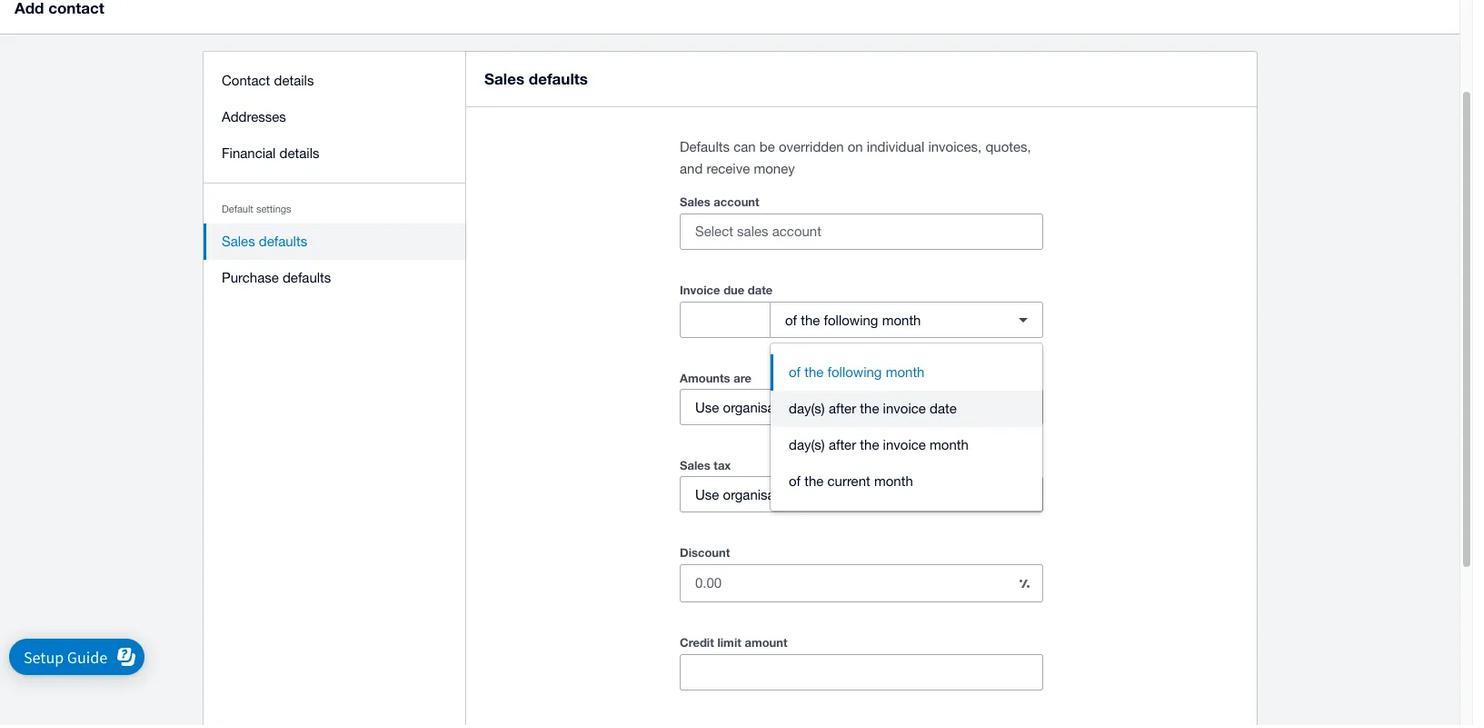 Task type: vqa. For each thing, say whether or not it's contained in the screenshot.
the bottommost Centre,
no



Task type: describe. For each thing, give the bounding box(es) containing it.
amounts are
[[680, 371, 752, 385]]

current
[[827, 473, 870, 489]]

sales inside sales defaults button
[[222, 234, 255, 249]]

day(s) after the invoice date
[[789, 401, 957, 416]]

invoice due date
[[680, 283, 773, 297]]

on
[[848, 139, 863, 154]]

defaults for 'purchase defaults' button
[[283, 270, 331, 285]]

organisation for sales tax
[[723, 487, 798, 502]]

of the following month button
[[770, 302, 1043, 338]]

purchase defaults button
[[204, 260, 466, 296]]

date inside button
[[930, 401, 957, 416]]

day(s) for day(s) after the invoice date
[[789, 401, 825, 416]]

limit
[[717, 635, 741, 650]]

day(s) after the invoice date button
[[771, 391, 1042, 427]]

organisation for amounts are
[[723, 399, 798, 415]]

settings for amounts are
[[801, 399, 849, 415]]

individual
[[867, 139, 924, 154]]

day(s) for day(s) after the invoice month
[[789, 437, 825, 453]]

addresses
[[222, 109, 286, 125]]

month down day(s) after the invoice date button
[[930, 437, 969, 453]]

credit limit amount
[[680, 635, 788, 650]]

credit
[[680, 635, 714, 650]]

due
[[724, 283, 745, 297]]

defaults
[[680, 139, 730, 154]]

use for sales
[[695, 487, 719, 502]]

following for of the following month button
[[827, 364, 882, 380]]

addresses button
[[204, 99, 466, 135]]

can
[[734, 139, 756, 154]]

settings inside menu
[[256, 204, 291, 214]]

use organisation settings for are
[[695, 399, 849, 415]]

day(s) after the invoice month
[[789, 437, 969, 453]]

Sales account field
[[681, 214, 1042, 249]]

sales defaults button
[[204, 224, 466, 260]]

and
[[680, 161, 703, 176]]

details for financial details
[[280, 145, 319, 161]]

financial details
[[222, 145, 319, 161]]

use organisation settings button for amounts are
[[680, 389, 1043, 425]]

month for of the current month "button"
[[874, 473, 913, 489]]

sales defaults inside button
[[222, 234, 307, 249]]

details for contact details
[[274, 73, 314, 88]]

tax
[[714, 458, 731, 473]]

defaults can be overridden on individual invoices, quotes, and receive money
[[680, 139, 1031, 176]]

Discount number field
[[681, 566, 1006, 601]]

0 vertical spatial defaults
[[529, 69, 588, 88]]

sales account
[[680, 194, 759, 209]]

default
[[222, 204, 253, 214]]

of the following month button
[[771, 354, 1042, 391]]



Task type: locate. For each thing, give the bounding box(es) containing it.
of the following month inside button
[[789, 364, 925, 380]]

invoice
[[883, 401, 926, 416], [883, 437, 926, 453]]

0 vertical spatial date
[[748, 283, 773, 297]]

settings right the default on the top of the page
[[256, 204, 291, 214]]

1 use from the top
[[695, 399, 719, 415]]

purchase
[[222, 270, 279, 285]]

contact details
[[222, 73, 314, 88]]

2 vertical spatial defaults
[[283, 270, 331, 285]]

use organisation settings
[[695, 399, 849, 415], [695, 487, 849, 502]]

of
[[785, 312, 797, 328], [789, 364, 801, 380], [789, 473, 801, 489]]

use organisation settings down are
[[695, 399, 849, 415]]

following up day(s) after the invoice date
[[827, 364, 882, 380]]

day(s) after the invoice month button
[[771, 427, 1042, 463]]

group containing of the following month
[[771, 344, 1042, 511]]

of the current month
[[789, 473, 913, 489]]

invoice
[[680, 283, 720, 297]]

invoice inside day(s) after the invoice date button
[[883, 401, 926, 416]]

2 invoice from the top
[[883, 437, 926, 453]]

sales defaults
[[484, 69, 588, 88], [222, 234, 307, 249]]

organisation down are
[[723, 399, 798, 415]]

invoice for date
[[883, 401, 926, 416]]

1 vertical spatial organisation
[[723, 487, 798, 502]]

after inside button
[[829, 401, 856, 416]]

0 horizontal spatial sales defaults
[[222, 234, 307, 249]]

1 organisation from the top
[[723, 399, 798, 415]]

month for of the following month button
[[886, 364, 925, 380]]

sales tax
[[680, 458, 731, 473]]

invoice for month
[[883, 437, 926, 453]]

the for of the current month "button"
[[804, 473, 824, 489]]

details
[[274, 73, 314, 88], [280, 145, 319, 161]]

details inside button
[[274, 73, 314, 88]]

after for day(s) after the invoice date
[[829, 401, 856, 416]]

day(s) up day(s) after the invoice month
[[789, 401, 825, 416]]

settings down day(s) after the invoice month
[[801, 487, 849, 502]]

invoice down day(s) after the invoice date button
[[883, 437, 926, 453]]

after inside "button"
[[829, 437, 856, 453]]

1 vertical spatial defaults
[[259, 234, 307, 249]]

month up day(s) after the invoice date button
[[886, 364, 925, 380]]

1 vertical spatial following
[[827, 364, 882, 380]]

0 vertical spatial sales defaults
[[484, 69, 588, 88]]

1 horizontal spatial sales defaults
[[484, 69, 588, 88]]

0 vertical spatial use organisation settings
[[695, 399, 849, 415]]

the inside popup button
[[801, 312, 820, 328]]

of for of the current month "button"
[[789, 473, 801, 489]]

use organisation settings button
[[680, 389, 1043, 425], [680, 476, 1043, 513]]

1 vertical spatial day(s)
[[789, 437, 825, 453]]

use for amounts
[[695, 399, 719, 415]]

purchase defaults
[[222, 270, 331, 285]]

organisation
[[723, 399, 798, 415], [723, 487, 798, 502]]

0 vertical spatial invoice
[[883, 401, 926, 416]]

following inside popup button
[[824, 312, 878, 328]]

0 vertical spatial use
[[695, 399, 719, 415]]

after for day(s) after the invoice month
[[829, 437, 856, 453]]

month for of the following month popup button in the top of the page
[[882, 312, 921, 328]]

account
[[714, 194, 759, 209]]

group
[[771, 344, 1042, 511]]

of for of the following month button
[[789, 364, 801, 380]]

2 organisation from the top
[[723, 487, 798, 502]]

following for of the following month popup button in the top of the page
[[824, 312, 878, 328]]

invoice inside day(s) after the invoice month "button"
[[883, 437, 926, 453]]

the
[[801, 312, 820, 328], [804, 364, 824, 380], [860, 401, 879, 416], [860, 437, 879, 453], [804, 473, 824, 489]]

invoice down of the following month button
[[883, 401, 926, 416]]

use organisation settings button down day(s) after the invoice month
[[680, 476, 1043, 513]]

0 vertical spatial day(s)
[[789, 401, 825, 416]]

of inside button
[[789, 364, 801, 380]]

none number field inside invoice due date group
[[681, 303, 770, 337]]

0 vertical spatial after
[[829, 401, 856, 416]]

of the following month
[[785, 312, 921, 328], [789, 364, 925, 380]]

financial details button
[[204, 135, 466, 172]]

contact
[[222, 73, 270, 88]]

0 vertical spatial of
[[785, 312, 797, 328]]

0 vertical spatial following
[[824, 312, 878, 328]]

0 horizontal spatial date
[[748, 283, 773, 297]]

quotes,
[[986, 139, 1031, 154]]

list box containing of the following month
[[771, 344, 1042, 511]]

1 vertical spatial details
[[280, 145, 319, 161]]

money
[[754, 161, 795, 176]]

menu containing contact details
[[204, 52, 466, 307]]

date down of the following month button
[[930, 401, 957, 416]]

0 vertical spatial details
[[274, 73, 314, 88]]

be
[[760, 139, 775, 154]]

of inside "button"
[[789, 473, 801, 489]]

of inside popup button
[[785, 312, 797, 328]]

1 vertical spatial use
[[695, 487, 719, 502]]

of for of the following month popup button in the top of the page
[[785, 312, 797, 328]]

use
[[695, 399, 719, 415], [695, 487, 719, 502]]

1 vertical spatial use organisation settings
[[695, 487, 849, 502]]

following
[[824, 312, 878, 328], [827, 364, 882, 380]]

after
[[829, 401, 856, 416], [829, 437, 856, 453]]

details down addresses button
[[280, 145, 319, 161]]

1 use organisation settings from the top
[[695, 399, 849, 415]]

amount
[[745, 635, 788, 650]]

of the following month for of the following month popup button in the top of the page
[[785, 312, 921, 328]]

use down sales tax
[[695, 487, 719, 502]]

menu
[[204, 52, 466, 307]]

day(s) inside "button"
[[789, 437, 825, 453]]

1 day(s) from the top
[[789, 401, 825, 416]]

2 use from the top
[[695, 487, 719, 502]]

the for of the following month popup button in the top of the page
[[801, 312, 820, 328]]

1 vertical spatial invoice
[[883, 437, 926, 453]]

use organisation settings down tax on the left bottom of the page
[[695, 487, 849, 502]]

2 use organisation settings from the top
[[695, 487, 849, 502]]

1 vertical spatial sales defaults
[[222, 234, 307, 249]]

details inside button
[[280, 145, 319, 161]]

0 vertical spatial of the following month
[[785, 312, 921, 328]]

invoices,
[[928, 139, 982, 154]]

1 vertical spatial after
[[829, 437, 856, 453]]

1 vertical spatial settings
[[801, 399, 849, 415]]

contact details button
[[204, 63, 466, 99]]

2 use organisation settings button from the top
[[680, 476, 1043, 513]]

2 vertical spatial settings
[[801, 487, 849, 502]]

organisation down tax on the left bottom of the page
[[723, 487, 798, 502]]

1 vertical spatial use organisation settings button
[[680, 476, 1043, 513]]

date right 'due'
[[748, 283, 773, 297]]

overridden
[[779, 139, 844, 154]]

discount
[[680, 545, 730, 560]]

of the following month up of the following month button
[[785, 312, 921, 328]]

the for of the following month button
[[804, 364, 824, 380]]

date
[[748, 283, 773, 297], [930, 401, 957, 416]]

2 vertical spatial of
[[789, 473, 801, 489]]

of the following month up day(s) after the invoice date
[[789, 364, 925, 380]]

1 vertical spatial date
[[930, 401, 957, 416]]

of the following month for of the following month button
[[789, 364, 925, 380]]

month down day(s) after the invoice month "button"
[[874, 473, 913, 489]]

default settings
[[222, 204, 291, 214]]

2 after from the top
[[829, 437, 856, 453]]

day(s) up of the current month
[[789, 437, 825, 453]]

invoice due date group
[[680, 302, 1043, 338]]

details right the contact
[[274, 73, 314, 88]]

sales
[[484, 69, 524, 88], [680, 194, 710, 209], [222, 234, 255, 249], [680, 458, 710, 473]]

None number field
[[681, 303, 770, 337]]

Credit limit amount number field
[[681, 655, 1042, 690]]

1 vertical spatial of the following month
[[789, 364, 925, 380]]

2 day(s) from the top
[[789, 437, 825, 453]]

settings for sales tax
[[801, 487, 849, 502]]

use organisation settings button for sales tax
[[680, 476, 1043, 513]]

defaults
[[529, 69, 588, 88], [259, 234, 307, 249], [283, 270, 331, 285]]

list box
[[771, 344, 1042, 511]]

1 vertical spatial of
[[789, 364, 801, 380]]

defaults for sales defaults button
[[259, 234, 307, 249]]

use organisation settings button up day(s) after the invoice month
[[680, 389, 1043, 425]]

1 horizontal spatial date
[[930, 401, 957, 416]]

financial
[[222, 145, 276, 161]]

0 vertical spatial settings
[[256, 204, 291, 214]]

1 after from the top
[[829, 401, 856, 416]]

0 vertical spatial organisation
[[723, 399, 798, 415]]

month
[[882, 312, 921, 328], [886, 364, 925, 380], [930, 437, 969, 453], [874, 473, 913, 489]]

use organisation settings for tax
[[695, 487, 849, 502]]

1 invoice from the top
[[883, 401, 926, 416]]

of the following month inside popup button
[[785, 312, 921, 328]]

settings
[[256, 204, 291, 214], [801, 399, 849, 415], [801, 487, 849, 502]]

after up current at the bottom right
[[829, 437, 856, 453]]

month inside button
[[886, 364, 925, 380]]

after up day(s) after the invoice month
[[829, 401, 856, 416]]

amounts
[[680, 371, 730, 385]]

use down amounts
[[695, 399, 719, 415]]

following inside button
[[827, 364, 882, 380]]

0 vertical spatial use organisation settings button
[[680, 389, 1043, 425]]

month up of the following month button
[[882, 312, 921, 328]]

day(s)
[[789, 401, 825, 416], [789, 437, 825, 453]]

receive
[[707, 161, 750, 176]]

are
[[734, 371, 752, 385]]

following up of the following month button
[[824, 312, 878, 328]]

settings up day(s) after the invoice month
[[801, 399, 849, 415]]

of the current month button
[[771, 463, 1042, 500]]

month inside popup button
[[882, 312, 921, 328]]

1 use organisation settings button from the top
[[680, 389, 1043, 425]]

day(s) inside button
[[789, 401, 825, 416]]



